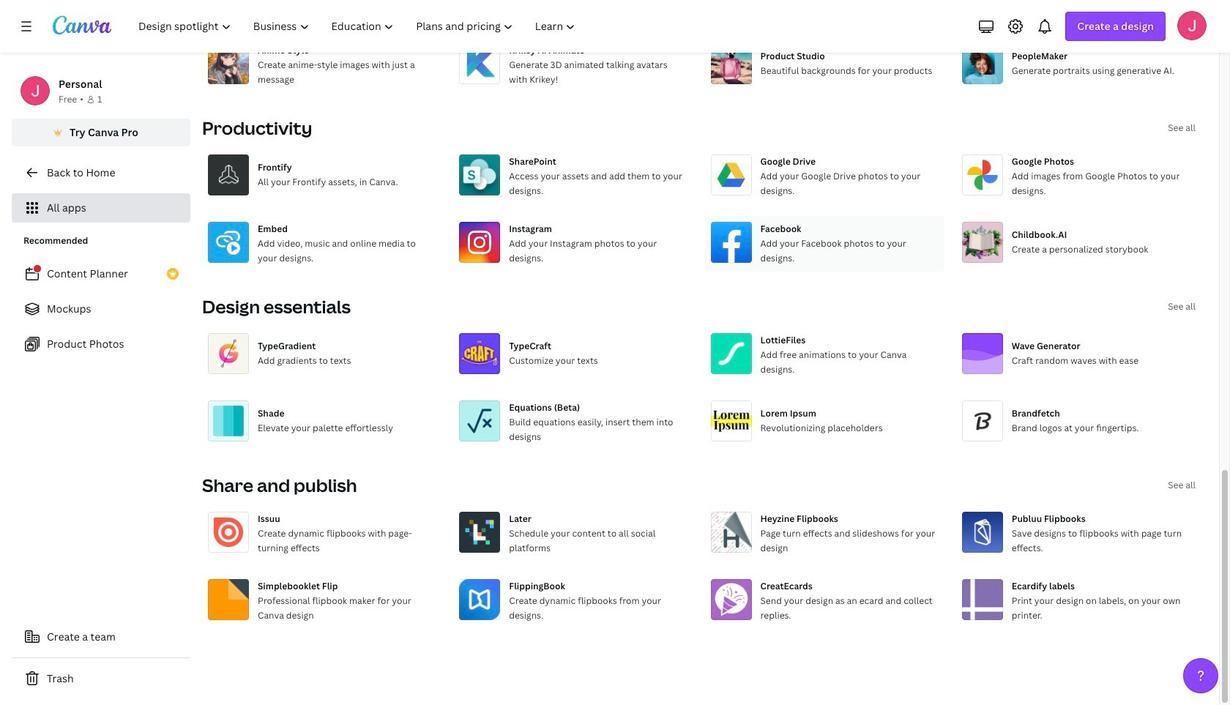Task type: describe. For each thing, give the bounding box(es) containing it.
top level navigation element
[[129, 12, 589, 41]]



Task type: locate. For each thing, give the bounding box(es) containing it.
list
[[12, 259, 190, 359]]

group
[[705, 216, 945, 272]]

james peterson image
[[1178, 11, 1207, 40]]



Task type: vqa. For each thing, say whether or not it's contained in the screenshot.
left new
no



